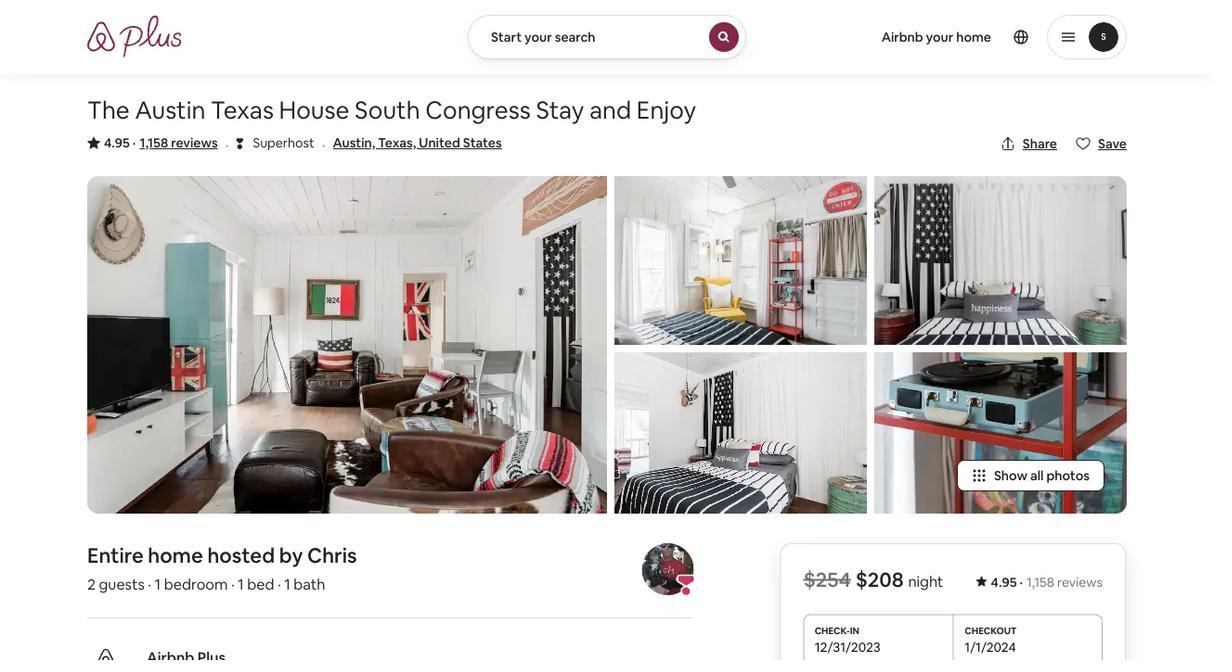 Task type: describe. For each thing, give the bounding box(es) containing it.
$254
[[804, 567, 851, 593]]

entire home hosted by chris 2 guests · 1 bedroom · 1 bed · 1 bath
[[87, 542, 357, 594]]

texas,
[[378, 135, 416, 151]]

hosted
[[207, 542, 275, 569]]

congress
[[425, 95, 531, 126]]

· austin, texas, united states
[[322, 135, 502, 154]]

show
[[994, 468, 1028, 484]]

by chris
[[279, 542, 357, 569]]

airbnb
[[882, 29, 923, 45]]

bedroom
[[164, 575, 228, 594]]

bed
[[247, 575, 274, 594]]

$254 $208 night
[[804, 567, 943, 593]]

the austin texas house south congress stay and enjoy image 3 image
[[615, 353, 867, 514]]

guests
[[99, 575, 145, 594]]

profile element
[[769, 0, 1127, 74]]

2 1 from the left
[[238, 575, 244, 594]]

your for airbnb
[[926, 29, 954, 45]]

stay
[[536, 95, 584, 126]]

search
[[555, 29, 596, 45]]

󰀃
[[236, 134, 243, 152]]

superhost
[[253, 135, 314, 151]]

texas
[[211, 95, 274, 126]]

3 1 from the left
[[284, 575, 290, 594]]

states
[[463, 135, 502, 151]]

1 vertical spatial 1,158
[[1027, 574, 1054, 591]]

save button
[[1068, 128, 1134, 160]]

0 vertical spatial reviews
[[171, 135, 218, 151]]

all
[[1030, 468, 1044, 484]]

home inside entire home hosted by chris 2 guests · 1 bedroom · 1 bed · 1 bath
[[148, 542, 203, 569]]

0 horizontal spatial 4.95 · 1,158 reviews
[[104, 135, 218, 151]]

12/31/2023
[[815, 639, 881, 656]]

2
[[87, 575, 96, 594]]

enjoy
[[637, 95, 696, 126]]



Task type: locate. For each thing, give the bounding box(es) containing it.
united
[[419, 135, 460, 151]]

your inside the profile element
[[926, 29, 954, 45]]

4.95 · 1,158 reviews down austin
[[104, 135, 218, 151]]

1,158
[[140, 135, 168, 151], [1027, 574, 1054, 591]]

and
[[589, 95, 631, 126]]

1 your from the left
[[525, 29, 552, 45]]

0 horizontal spatial reviews
[[171, 135, 218, 151]]

· inside · austin, texas, united states
[[322, 135, 325, 154]]

austin,
[[333, 135, 375, 151]]

reviews
[[171, 135, 218, 151], [1057, 574, 1103, 591]]

your inside button
[[525, 29, 552, 45]]

1 vertical spatial 4.95
[[991, 574, 1017, 591]]

4.95 · 1,158 reviews
[[104, 135, 218, 151], [991, 574, 1103, 591]]

1 left bed
[[238, 575, 244, 594]]

share
[[1023, 136, 1057, 152]]

0 horizontal spatial 1
[[155, 575, 161, 594]]

the austin texas house south congress stay and enjoy image 4 image
[[874, 176, 1127, 345]]

0 horizontal spatial 1,158
[[140, 135, 168, 151]]

austin, texas, united states button
[[333, 132, 502, 154]]

1/1/2024
[[965, 639, 1016, 656]]

·
[[133, 135, 136, 151], [225, 135, 229, 154], [322, 135, 325, 154], [1020, 574, 1023, 591], [148, 575, 151, 594], [231, 575, 234, 594], [278, 575, 281, 594]]

your right airbnb
[[926, 29, 954, 45]]

1 horizontal spatial your
[[926, 29, 954, 45]]

relax and enjoy some vintage lp's image
[[874, 353, 1127, 514]]

austin
[[135, 95, 205, 126]]

0 horizontal spatial 4.95
[[104, 135, 130, 151]]

show all photos
[[994, 468, 1090, 484]]

home inside airbnb your home link
[[956, 29, 991, 45]]

4.95
[[104, 135, 130, 151], [991, 574, 1017, 591]]

1 1 from the left
[[155, 575, 161, 594]]

1 vertical spatial 4.95 · 1,158 reviews
[[991, 574, 1103, 591]]

$208
[[856, 567, 904, 593]]

Start your search search field
[[468, 15, 746, 59]]

2 horizontal spatial 1
[[284, 575, 290, 594]]

1 horizontal spatial 1,158
[[1027, 574, 1054, 591]]

airbnb your home
[[882, 29, 991, 45]]

0 horizontal spatial your
[[525, 29, 552, 45]]

share button
[[993, 128, 1065, 160]]

show all photos button
[[957, 460, 1105, 492]]

2 your from the left
[[926, 29, 954, 45]]

photos
[[1047, 468, 1090, 484]]

0 vertical spatial home
[[956, 29, 991, 45]]

4.95 down the
[[104, 135, 130, 151]]

1 horizontal spatial 1
[[238, 575, 244, 594]]

the austin texas house south congress stay and enjoy image 1 image
[[87, 176, 607, 514]]

the austin texas house south congress stay and enjoy image 2 image
[[615, 176, 867, 345]]

1 horizontal spatial home
[[956, 29, 991, 45]]

start your search button
[[468, 15, 746, 59]]

1 vertical spatial home
[[148, 542, 203, 569]]

1 horizontal spatial 4.95
[[991, 574, 1017, 591]]

your right start
[[525, 29, 552, 45]]

1,158 reviews button
[[140, 134, 218, 152]]

home right airbnb
[[956, 29, 991, 45]]

1 vertical spatial reviews
[[1057, 574, 1103, 591]]

home up bedroom
[[148, 542, 203, 569]]

your
[[525, 29, 552, 45], [926, 29, 954, 45]]

the austin texas house south congress stay and enjoy
[[87, 95, 696, 126]]

0 vertical spatial 4.95
[[104, 135, 130, 151]]

1 left 'bath'
[[284, 575, 290, 594]]

1 horizontal spatial reviews
[[1057, 574, 1103, 591]]

0 vertical spatial 4.95 · 1,158 reviews
[[104, 135, 218, 151]]

chris is a superhost. learn more about chris. image
[[642, 544, 694, 596], [642, 544, 694, 596]]

home
[[956, 29, 991, 45], [148, 542, 203, 569]]

entire
[[87, 542, 144, 569]]

4.95 · 1,158 reviews up 1/1/2024
[[991, 574, 1103, 591]]

bath
[[294, 575, 325, 594]]

1 horizontal spatial 4.95 · 1,158 reviews
[[991, 574, 1103, 591]]

the
[[87, 95, 130, 126]]

4.95 up 1/1/2024
[[991, 574, 1017, 591]]

your for start
[[525, 29, 552, 45]]

start your search
[[491, 29, 596, 45]]

1 right 'guests'
[[155, 575, 161, 594]]

0 vertical spatial 1,158
[[140, 135, 168, 151]]

south
[[355, 95, 420, 126]]

save
[[1098, 136, 1127, 152]]

night
[[908, 573, 943, 592]]

airbnb your home link
[[870, 18, 1003, 57]]

1
[[155, 575, 161, 594], [238, 575, 244, 594], [284, 575, 290, 594]]

start
[[491, 29, 522, 45]]

house
[[279, 95, 349, 126]]

0 horizontal spatial home
[[148, 542, 203, 569]]



Task type: vqa. For each thing, say whether or not it's contained in the screenshot.
States
yes



